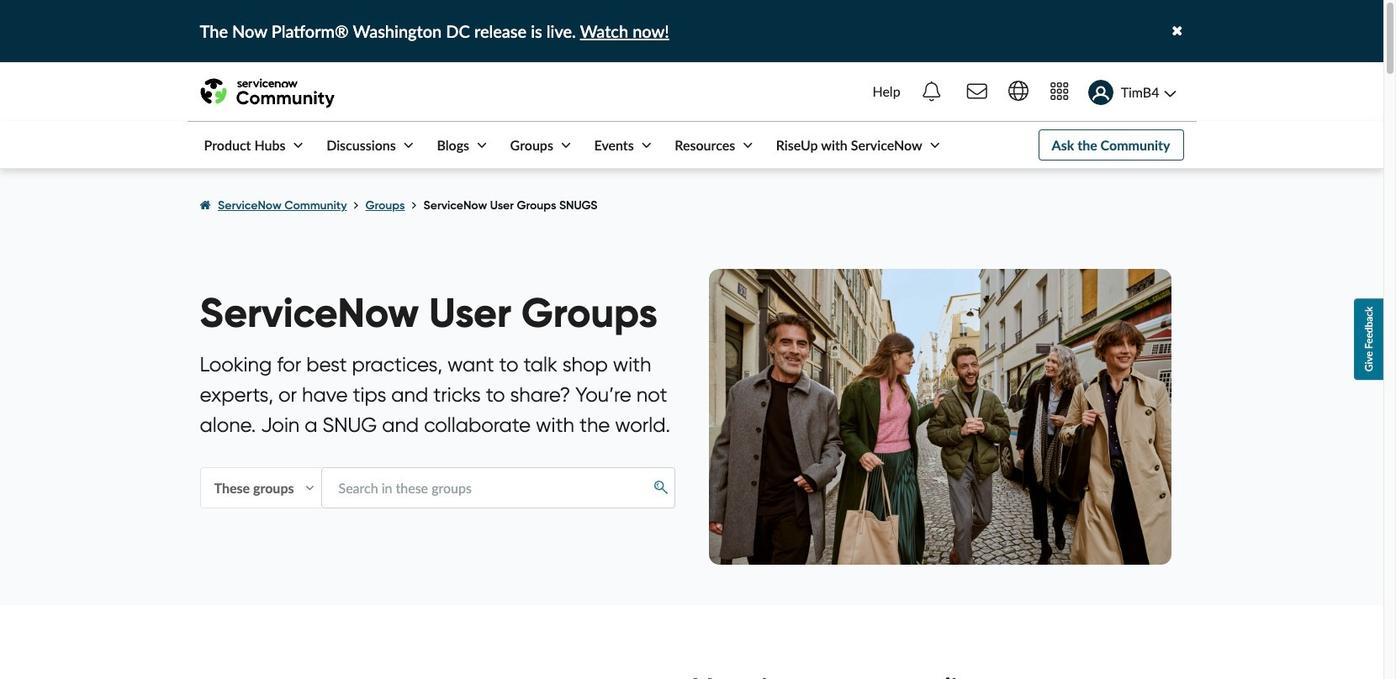 Task type: vqa. For each thing, say whether or not it's contained in the screenshot.
"language selector" image
yes



Task type: describe. For each thing, give the bounding box(es) containing it.
close image
[[1172, 24, 1183, 38]]

timb4 image
[[1088, 80, 1114, 105]]

Search text field
[[321, 468, 675, 509]]

language selector image
[[1008, 81, 1029, 101]]



Task type: locate. For each thing, give the bounding box(es) containing it.
list
[[200, 183, 1184, 229]]

None submit
[[648, 476, 674, 501]]

menu bar
[[187, 122, 944, 169]]



